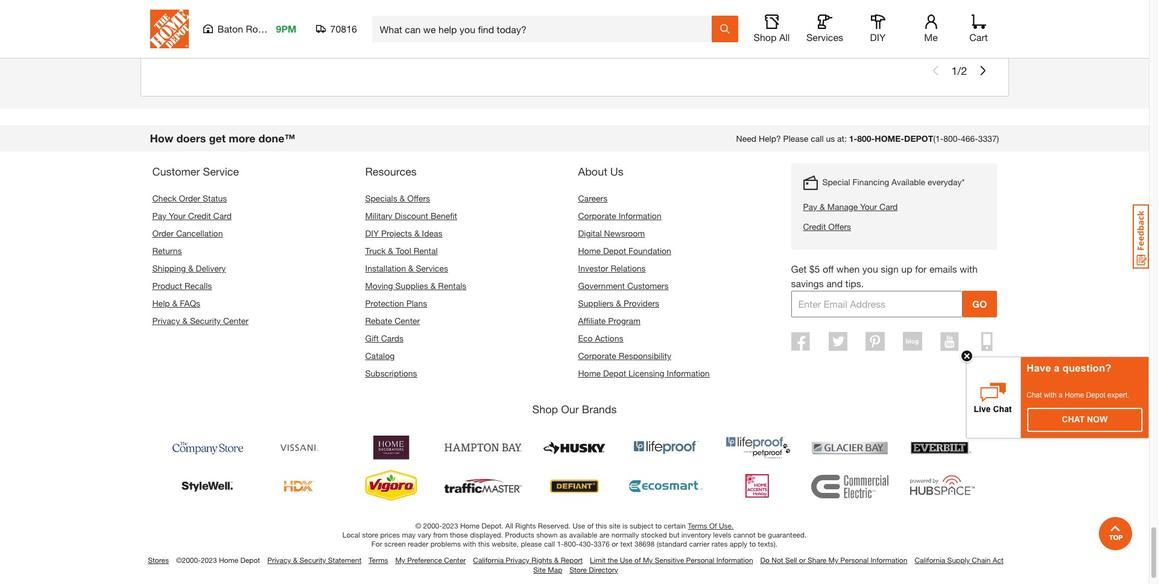 Task type: locate. For each thing, give the bounding box(es) containing it.
this down depot.
[[478, 540, 490, 549]]

of left are
[[588, 522, 594, 531]]

0 vertical spatial order
[[179, 193, 200, 204]]

shop inside button
[[754, 31, 777, 43]]

all left services button
[[780, 31, 790, 43]]

california
[[473, 556, 504, 565], [915, 556, 946, 565]]

1 horizontal spatial privacy
[[267, 556, 291, 565]]

credit down 'pay & manage your card'
[[804, 222, 827, 232]]

0 vertical spatial offers
[[408, 193, 430, 204]]

1 horizontal spatial all
[[780, 31, 790, 43]]

suppliers & providers
[[579, 298, 660, 309]]

0 vertical spatial security
[[190, 316, 221, 326]]

800- right "depot"
[[944, 134, 961, 144]]

card up credit offers link
[[880, 202, 898, 212]]

add to cart for 5th add to cart button from the right
[[191, 24, 244, 35]]

0 vertical spatial all
[[780, 31, 790, 43]]

chat now link
[[1028, 409, 1143, 432]]

or inside © 2000-2023 home depot. all rights reserved. use of this site is subject to certain terms of use. local store prices may vary from those displayed. products shown as available are normally stocked but inventory levels cannot be guaranteed. for screen reader problems with this website, please call 1-800-430-3376 or text 38698 (standard carrier rates apply to texts).
[[612, 540, 619, 549]]

with right the problems
[[463, 540, 476, 549]]

1 horizontal spatial use
[[620, 556, 633, 565]]

corporate down careers
[[579, 211, 617, 221]]

0 vertical spatial terms
[[688, 522, 708, 531]]

service
[[203, 165, 239, 178]]

0 horizontal spatial my
[[396, 556, 406, 565]]

security
[[190, 316, 221, 326], [300, 556, 326, 565]]

a right chat on the right bottom of page
[[1059, 391, 1064, 400]]

cannot
[[734, 531, 756, 540]]

home inside © 2000-2023 home depot. all rights reserved. use of this site is subject to certain terms of use. local store prices may vary from those displayed. products shown as available are normally stocked but inventory levels cannot be guaranteed. for screen reader problems with this website, please call 1-800-430-3376 or text 38698 (standard carrier rates apply to texts).
[[460, 522, 480, 531]]

0 horizontal spatial california
[[473, 556, 504, 565]]

1 vertical spatial of
[[635, 556, 641, 565]]

privacy & security center
[[152, 316, 249, 326]]

0 vertical spatial services
[[807, 31, 844, 43]]

carrier
[[690, 540, 710, 549]]

with right chat on the right bottom of page
[[1045, 391, 1057, 400]]

hdx image
[[261, 470, 338, 503]]

1 vertical spatial rights
[[532, 556, 553, 565]]

center down plans
[[395, 316, 420, 326]]

1 vertical spatial services
[[416, 263, 448, 274]]

2 add to cart from the left
[[334, 24, 387, 35]]

1 horizontal spatial my
[[643, 556, 653, 565]]

get
[[792, 263, 807, 275]]

& left statement
[[293, 556, 298, 565]]

0 horizontal spatial this
[[478, 540, 490, 549]]

0 horizontal spatial 1-
[[557, 540, 564, 549]]

1 vertical spatial offers
[[829, 222, 852, 232]]

with right emails
[[960, 263, 978, 275]]

3 add to cart button from the left
[[443, 16, 564, 43]]

2 personal from the left
[[841, 556, 869, 565]]

0 horizontal spatial call
[[544, 540, 555, 549]]

military
[[365, 211, 393, 221]]

2 horizontal spatial with
[[1045, 391, 1057, 400]]

local
[[343, 531, 360, 540]]

digital newsroom link
[[579, 228, 645, 239]]

0 horizontal spatial diy
[[365, 228, 379, 239]]

to for 4th add to cart button
[[784, 24, 793, 35]]

Enter Email Address text field
[[792, 291, 963, 318]]

1 vertical spatial shop
[[533, 403, 558, 416]]

0 vertical spatial shop
[[754, 31, 777, 43]]

limit
[[590, 556, 606, 565]]

2023 up the problems
[[442, 522, 458, 531]]

& left 'report' at the bottom of page
[[555, 556, 559, 565]]

moving supplies & rentals
[[365, 281, 467, 291]]

0 horizontal spatial credit
[[188, 211, 211, 221]]

privacy for privacy & security statement
[[267, 556, 291, 565]]

my down screen
[[396, 556, 406, 565]]

personal for my
[[841, 556, 869, 565]]

0 horizontal spatial card
[[213, 211, 232, 221]]

preference
[[408, 556, 442, 565]]

vissani image
[[261, 431, 338, 465]]

all inside shop all button
[[780, 31, 790, 43]]

3337)
[[979, 134, 1000, 144]]

texts).
[[758, 540, 778, 549]]

installation
[[365, 263, 406, 274]]

with inside get $5 off when you sign up for emails with savings and tips.
[[960, 263, 978, 275]]

add
[[191, 24, 209, 35], [334, 24, 352, 35], [477, 24, 495, 35], [763, 24, 781, 35], [906, 24, 924, 35]]

california left supply
[[915, 556, 946, 565]]

as
[[560, 531, 568, 540]]

0 horizontal spatial order
[[152, 228, 174, 239]]

& up supplies
[[408, 263, 414, 274]]

0 horizontal spatial 2023
[[201, 556, 217, 565]]

your inside pay & manage your card link
[[861, 202, 878, 212]]

center down the problems
[[444, 556, 466, 565]]

act
[[993, 556, 1004, 565]]

or left text
[[612, 540, 619, 549]]

1 personal from the left
[[687, 556, 715, 565]]

home decorators collection image
[[353, 431, 430, 465]]

3376
[[594, 540, 610, 549]]

0 horizontal spatial use
[[573, 522, 586, 531]]

product recalls link
[[152, 281, 212, 291]]

personal for sensitive
[[687, 556, 715, 565]]

1 horizontal spatial this
[[596, 522, 608, 531]]

1 horizontal spatial your
[[861, 202, 878, 212]]

800- up 'report' at the bottom of page
[[564, 540, 579, 549]]

0 horizontal spatial personal
[[687, 556, 715, 565]]

rights down please
[[532, 556, 553, 565]]

security left statement
[[300, 556, 326, 565]]

5 add to cart from the left
[[906, 24, 959, 35]]

pay
[[804, 202, 818, 212], [152, 211, 167, 221]]

terms down for
[[369, 556, 388, 565]]

0 vertical spatial with
[[960, 263, 978, 275]]

california privacy rights & report
[[473, 556, 583, 565]]

diy projects & ideas link
[[365, 228, 443, 239]]

4 add to cart from the left
[[763, 24, 816, 35]]

offers down manage
[[829, 222, 852, 232]]

available
[[570, 531, 598, 540]]

home down digital
[[579, 246, 601, 256]]

& inside pay & manage your card link
[[820, 202, 826, 212]]

2 vertical spatial with
[[463, 540, 476, 549]]

website,
[[492, 540, 519, 549]]

home depot foundation link
[[579, 246, 672, 256]]

0 vertical spatial 2023
[[442, 522, 458, 531]]

1 horizontal spatial personal
[[841, 556, 869, 565]]

1 horizontal spatial security
[[300, 556, 326, 565]]

ecosmart image
[[628, 470, 705, 503]]

& for suppliers & providers
[[616, 298, 622, 309]]

1 corporate from the top
[[579, 211, 617, 221]]

delivery
[[196, 263, 226, 274]]

©2000-2023 home depot
[[176, 556, 260, 565]]

product recalls
[[152, 281, 212, 291]]

pay for pay your credit card
[[152, 211, 167, 221]]

truck & tool rental
[[365, 246, 438, 256]]

my down 38698 at the bottom of page
[[643, 556, 653, 565]]

the home depot logo image
[[150, 10, 189, 48]]

1 california from the left
[[473, 556, 504, 565]]

1 horizontal spatial of
[[635, 556, 641, 565]]

levels
[[714, 531, 732, 540]]

0 horizontal spatial center
[[223, 316, 249, 326]]

(standard
[[657, 540, 688, 549]]

offers up discount
[[408, 193, 430, 204]]

check order status
[[152, 193, 227, 204]]

1 horizontal spatial 2023
[[442, 522, 458, 531]]

truck & tool rental link
[[365, 246, 438, 256]]

0 vertical spatial rights
[[516, 522, 536, 531]]

home accents holiday image
[[720, 470, 797, 503]]

diy inside diy button
[[871, 31, 886, 43]]

& up the recalls
[[188, 263, 194, 274]]

shipping
[[152, 263, 186, 274]]

stylewell image
[[169, 470, 247, 503]]

1 horizontal spatial california
[[915, 556, 946, 565]]

home left depot.
[[460, 522, 480, 531]]

2023 right stores
[[201, 556, 217, 565]]

go button
[[963, 291, 997, 318]]

& for help & faqs
[[172, 298, 178, 309]]

2 add to cart button from the left
[[300, 16, 421, 43]]

with inside © 2000-2023 home depot. all rights reserved. use of this site is subject to certain terms of use. local store prices may vary from those displayed. products shown as available are normally stocked but inventory levels cannot be guaranteed. for screen reader problems with this website, please call 1-800-430-3376 or text 38698 (standard carrier rates apply to texts).
[[463, 540, 476, 549]]

1 add to cart from the left
[[191, 24, 244, 35]]

depot
[[905, 134, 934, 144]]

1 vertical spatial corporate
[[579, 351, 617, 361]]

my right share at right
[[829, 556, 839, 565]]

& left "rentals"
[[431, 281, 436, 291]]

personal down carrier
[[687, 556, 715, 565]]

1 horizontal spatial card
[[880, 202, 898, 212]]

up
[[902, 263, 913, 275]]

38698
[[635, 540, 655, 549]]

1 add to cart button from the left
[[157, 16, 278, 43]]

use
[[573, 522, 586, 531], [620, 556, 633, 565]]

to for 3rd add to cart button from the right
[[498, 24, 507, 35]]

my
[[396, 556, 406, 565], [643, 556, 653, 565], [829, 556, 839, 565]]

2 horizontal spatial my
[[829, 556, 839, 565]]

1 horizontal spatial or
[[800, 556, 806, 565]]

defiant image
[[536, 470, 614, 503]]

3 add to cart from the left
[[477, 24, 530, 35]]

home depot mobile apps image
[[982, 332, 994, 351]]

1 horizontal spatial shop
[[754, 31, 777, 43]]

specials & offers
[[365, 193, 430, 204]]

about
[[579, 165, 608, 178]]

add to cart for fourth add to cart button from the right
[[334, 24, 387, 35]]

text
[[621, 540, 633, 549]]

baton rouge 9pm
[[218, 23, 297, 34]]

0 vertical spatial or
[[612, 540, 619, 549]]

subscriptions link
[[365, 368, 417, 379]]

1 vertical spatial order
[[152, 228, 174, 239]]

0 vertical spatial diy
[[871, 31, 886, 43]]

pay up "credit offers"
[[804, 202, 818, 212]]

card down status
[[213, 211, 232, 221]]

1 horizontal spatial pay
[[804, 202, 818, 212]]

government customers
[[579, 281, 669, 291]]

subject
[[630, 522, 654, 531]]

0 horizontal spatial privacy
[[152, 316, 180, 326]]

1-
[[850, 134, 858, 144], [557, 540, 564, 549]]

1 vertical spatial 2023
[[201, 556, 217, 565]]

shop left services button
[[754, 31, 777, 43]]

800- right at:
[[858, 134, 875, 144]]

& left tool
[[388, 246, 394, 256]]

pay for pay & manage your card
[[804, 202, 818, 212]]

services down rental
[[416, 263, 448, 274]]

0 horizontal spatial security
[[190, 316, 221, 326]]

california down website, at the left bottom of page
[[473, 556, 504, 565]]

2000-
[[423, 522, 442, 531]]

sign
[[881, 263, 899, 275]]

1 vertical spatial credit
[[804, 222, 827, 232]]

& down faqs
[[182, 316, 188, 326]]

at:
[[838, 134, 847, 144]]

your up 'order cancellation'
[[169, 211, 186, 221]]

1 horizontal spatial terms
[[688, 522, 708, 531]]

ideas
[[422, 228, 443, 239]]

rights inside © 2000-2023 home depot. all rights reserved. use of this site is subject to certain terms of use. local store prices may vary from those displayed. products shown as available are normally stocked but inventory levels cannot be guaranteed. for screen reader problems with this website, please call 1-800-430-3376 or text 38698 (standard carrier rates apply to texts).
[[516, 522, 536, 531]]

personal right share at right
[[841, 556, 869, 565]]

1 vertical spatial security
[[300, 556, 326, 565]]

& left manage
[[820, 202, 826, 212]]

corporate responsibility link
[[579, 351, 672, 361]]

glacier bay image
[[812, 431, 889, 465]]

2 corporate from the top
[[579, 351, 617, 361]]

call left the us
[[811, 134, 824, 144]]

report
[[561, 556, 583, 565]]

rights up please
[[516, 522, 536, 531]]

corporate information link
[[579, 211, 662, 221]]

truck
[[365, 246, 386, 256]]

credit up cancellation
[[188, 211, 211, 221]]

home depot on youtube image
[[941, 332, 960, 351]]

1 horizontal spatial order
[[179, 193, 200, 204]]

0 horizontal spatial 800-
[[564, 540, 579, 549]]

0 horizontal spatial of
[[588, 522, 594, 531]]

What can we help you find today? search field
[[380, 16, 711, 42]]

home right ©2000-
[[219, 556, 238, 565]]

center
[[223, 316, 249, 326], [395, 316, 420, 326], [444, 556, 466, 565]]

1 vertical spatial use
[[620, 556, 633, 565]]

5 add to cart button from the left
[[872, 16, 993, 43]]

diy up truck
[[365, 228, 379, 239]]

1 vertical spatial with
[[1045, 391, 1057, 400]]

installation & services
[[365, 263, 448, 274]]

0 horizontal spatial shop
[[533, 403, 558, 416]]

store
[[362, 531, 378, 540]]

tips.
[[846, 278, 864, 289]]

affiliate
[[579, 316, 606, 326]]

0 horizontal spatial or
[[612, 540, 619, 549]]

center down delivery
[[223, 316, 249, 326]]

security down faqs
[[190, 316, 221, 326]]

use right the
[[620, 556, 633, 565]]

or right sell
[[800, 556, 806, 565]]

1- right at:
[[850, 134, 858, 144]]

diy for diy projects & ideas
[[365, 228, 379, 239]]

0 horizontal spatial offers
[[408, 193, 430, 204]]

0 horizontal spatial all
[[506, 522, 514, 531]]

0 vertical spatial credit
[[188, 211, 211, 221]]

& right help
[[172, 298, 178, 309]]

privacy & security statement
[[267, 556, 362, 565]]

800- inside © 2000-2023 home depot. all rights reserved. use of this site is subject to certain terms of use. local store prices may vary from those displayed. products shown as available are normally stocked but inventory levels cannot be guaranteed. for screen reader problems with this website, please call 1-800-430-3376 or text 38698 (standard carrier rates apply to texts).
[[564, 540, 579, 549]]

1- inside © 2000-2023 home depot. all rights reserved. use of this site is subject to certain terms of use. local store prices may vary from those displayed. products shown as available are normally stocked but inventory levels cannot be guaranteed. for screen reader problems with this website, please call 1-800-430-3376 or text 38698 (standard carrier rates apply to texts).
[[557, 540, 564, 549]]

& for pay & manage your card
[[820, 202, 826, 212]]

corporate for corporate responsibility
[[579, 351, 617, 361]]

order up pay your credit card link in the top of the page
[[179, 193, 200, 204]]

careers link
[[579, 193, 608, 204]]

all right depot.
[[506, 522, 514, 531]]

help?
[[759, 134, 781, 144]]

are
[[600, 531, 610, 540]]

services inside button
[[807, 31, 844, 43]]

get
[[209, 132, 226, 145]]

0 horizontal spatial pay
[[152, 211, 167, 221]]

home-
[[875, 134, 905, 144]]

1 vertical spatial call
[[544, 540, 555, 549]]

1 horizontal spatial services
[[807, 31, 844, 43]]

rates
[[712, 540, 728, 549]]

pay down check
[[152, 211, 167, 221]]

and
[[827, 278, 843, 289]]

0 horizontal spatial with
[[463, 540, 476, 549]]

corporate down eco actions at bottom
[[579, 351, 617, 361]]

pay your credit card link
[[152, 211, 232, 221]]

& down government customers
[[616, 298, 622, 309]]

0 vertical spatial corporate
[[579, 211, 617, 221]]

1 vertical spatial terms
[[369, 556, 388, 565]]

0 vertical spatial use
[[573, 522, 586, 531]]

call left the as
[[544, 540, 555, 549]]

corporate
[[579, 211, 617, 221], [579, 351, 617, 361]]

lifeproof flooring image
[[628, 431, 705, 465]]

military discount benefit
[[365, 211, 457, 221]]

is
[[623, 522, 628, 531]]

1- down the reserved.
[[557, 540, 564, 549]]

your down financing at the right top
[[861, 202, 878, 212]]

order up returns
[[152, 228, 174, 239]]

2 california from the left
[[915, 556, 946, 565]]

1 horizontal spatial with
[[960, 263, 978, 275]]

use right the as
[[573, 522, 586, 531]]

1 horizontal spatial credit
[[804, 222, 827, 232]]

& up military discount benefit
[[400, 193, 405, 204]]

1 horizontal spatial call
[[811, 134, 824, 144]]

feedback link image
[[1134, 204, 1150, 269]]

& for privacy & security center
[[182, 316, 188, 326]]

credit
[[188, 211, 211, 221], [804, 222, 827, 232]]

not
[[772, 556, 784, 565]]

now
[[1088, 415, 1108, 424]]

of down 38698 at the bottom of page
[[635, 556, 641, 565]]

terms
[[688, 522, 708, 531], [369, 556, 388, 565]]

1 horizontal spatial 1-
[[850, 134, 858, 144]]

0 horizontal spatial your
[[169, 211, 186, 221]]

lifeproof with petproof technology carpet image
[[720, 431, 797, 465]]

1 vertical spatial diy
[[365, 228, 379, 239]]

card
[[880, 202, 898, 212], [213, 211, 232, 221]]

terms left of at right
[[688, 522, 708, 531]]

help & faqs
[[152, 298, 200, 309]]

security for statement
[[300, 556, 326, 565]]

terms inside © 2000-2023 home depot. all rights reserved. use of this site is subject to certain terms of use. local store prices may vary from those displayed. products shown as available are normally stocked but inventory levels cannot be guaranteed. for screen reader problems with this website, please call 1-800-430-3376 or text 38698 (standard carrier rates apply to texts).
[[688, 522, 708, 531]]

1 horizontal spatial diy
[[871, 31, 886, 43]]

1 vertical spatial all
[[506, 522, 514, 531]]

1 vertical spatial 1-
[[557, 540, 564, 549]]

california for california privacy rights & report
[[473, 556, 504, 565]]

emails
[[930, 263, 958, 275]]

this left site
[[596, 522, 608, 531]]

call inside © 2000-2023 home depot. all rights reserved. use of this site is subject to certain terms of use. local store prices may vary from those displayed. products shown as available are normally stocked but inventory levels cannot be guaranteed. for screen reader problems with this website, please call 1-800-430-3376 or text 38698 (standard carrier rates apply to texts).
[[544, 540, 555, 549]]

services right shop all
[[807, 31, 844, 43]]

0 vertical spatial of
[[588, 522, 594, 531]]

diy left me
[[871, 31, 886, 43]]

hubspace smart home image
[[903, 470, 981, 503]]

home depot licensing information link
[[579, 368, 710, 379]]

a right have
[[1055, 363, 1060, 374]]

shop left our
[[533, 403, 558, 416]]

0 vertical spatial this
[[596, 522, 608, 531]]



Task type: describe. For each thing, give the bounding box(es) containing it.
& for shipping & delivery
[[188, 263, 194, 274]]

chain
[[973, 556, 991, 565]]

corporate for corporate information
[[579, 211, 617, 221]]

1 my from the left
[[396, 556, 406, 565]]

©2000-
[[176, 556, 201, 565]]

1 vertical spatial a
[[1059, 391, 1064, 400]]

2 my from the left
[[643, 556, 653, 565]]

pay & manage your card
[[804, 202, 898, 212]]

of inside © 2000-2023 home depot. all rights reserved. use of this site is subject to certain terms of use. local store prices may vary from those displayed. products shown as available are normally stocked but inventory levels cannot be guaranteed. for screen reader problems with this website, please call 1-800-430-3376 or text 38698 (standard carrier rates apply to texts).
[[588, 522, 594, 531]]

catalog
[[365, 351, 395, 361]]

credit offers
[[804, 222, 852, 232]]

2 horizontal spatial privacy
[[506, 556, 530, 565]]

plans
[[407, 298, 427, 309]]

2 add from the left
[[334, 24, 352, 35]]

depot.
[[482, 522, 504, 531]]

california privacy rights & report link
[[473, 556, 583, 565]]

share
[[808, 556, 827, 565]]

chat with a home depot expert.
[[1027, 391, 1130, 400]]

add to cart for 4th add to cart button
[[763, 24, 816, 35]]

3 my from the left
[[829, 556, 839, 565]]

supplies
[[396, 281, 428, 291]]

home up chat
[[1066, 391, 1085, 400]]

husky image
[[536, 431, 614, 465]]

home depot blog image
[[904, 332, 923, 351]]

1 add from the left
[[191, 24, 209, 35]]

1 horizontal spatial center
[[395, 316, 420, 326]]

cart link
[[966, 14, 993, 43]]

next slide image
[[979, 66, 988, 76]]

have a question?
[[1027, 363, 1112, 374]]

2
[[962, 64, 968, 77]]

0 vertical spatial call
[[811, 134, 824, 144]]

from
[[433, 531, 448, 540]]

suppliers & providers link
[[579, 298, 660, 309]]

us
[[611, 165, 624, 178]]

limit the use of my sensitive personal information
[[590, 556, 754, 565]]

need
[[737, 134, 757, 144]]

commercial electric image
[[812, 470, 889, 503]]

expert.
[[1108, 391, 1130, 400]]

2023 inside © 2000-2023 home depot. all rights reserved. use of this site is subject to certain terms of use. local store prices may vary from those displayed. products shown as available are normally stocked but inventory levels cannot be guaranteed. for screen reader problems with this website, please call 1-800-430-3376 or text 38698 (standard carrier rates apply to texts).
[[442, 522, 458, 531]]

to for 1st add to cart button from the right
[[927, 24, 936, 35]]

providers
[[624, 298, 660, 309]]

terms of use. link
[[688, 522, 734, 531]]

site
[[610, 522, 621, 531]]

investor relations
[[579, 263, 646, 274]]

faqs
[[180, 298, 200, 309]]

reserved.
[[538, 522, 571, 531]]

status
[[203, 193, 227, 204]]

all inside © 2000-2023 home depot. all rights reserved. use of this site is subject to certain terms of use. local store prices may vary from those displayed. products shown as available are normally stocked but inventory levels cannot be guaranteed. for screen reader problems with this website, please call 1-800-430-3376 or text 38698 (standard carrier rates apply to texts).
[[506, 522, 514, 531]]

shop for shop all
[[754, 31, 777, 43]]

3 add from the left
[[477, 24, 495, 35]]

relations
[[611, 263, 646, 274]]

$5
[[810, 263, 821, 275]]

privacy for privacy & security center
[[152, 316, 180, 326]]

2 horizontal spatial center
[[444, 556, 466, 565]]

1 vertical spatial this
[[478, 540, 490, 549]]

please
[[521, 540, 542, 549]]

product
[[152, 281, 182, 291]]

protection plans link
[[365, 298, 427, 309]]

how
[[150, 132, 174, 145]]

home depot on facebook image
[[792, 332, 810, 351]]

rebate
[[365, 316, 393, 326]]

0 horizontal spatial services
[[416, 263, 448, 274]]

savings
[[792, 278, 824, 289]]

this is the first slide image
[[932, 66, 941, 76]]

70816
[[330, 23, 357, 34]]

home down eco
[[579, 368, 601, 379]]

4 add to cart button from the left
[[729, 16, 850, 43]]

protection
[[365, 298, 404, 309]]

1 horizontal spatial 800-
[[858, 134, 875, 144]]

sensitive
[[655, 556, 685, 565]]

the company store image
[[169, 431, 247, 465]]

done™
[[259, 132, 295, 145]]

shop for shop our brands
[[533, 403, 558, 416]]

california supply chain act link
[[915, 556, 1004, 565]]

when
[[837, 263, 860, 275]]

california for california supply chain act
[[915, 556, 946, 565]]

& left ideas
[[415, 228, 420, 239]]

0 horizontal spatial terms
[[369, 556, 388, 565]]

returns link
[[152, 246, 182, 256]]

430-
[[579, 540, 594, 549]]

security for center
[[190, 316, 221, 326]]

shipping & delivery
[[152, 263, 226, 274]]

shown
[[537, 531, 558, 540]]

responsibility
[[619, 351, 672, 361]]

check order status link
[[152, 193, 227, 204]]

5 add from the left
[[906, 24, 924, 35]]

careers
[[579, 193, 608, 204]]

vigoro image
[[353, 470, 430, 503]]

recalls
[[185, 281, 212, 291]]

investor
[[579, 263, 609, 274]]

to for 5th add to cart button from the right
[[212, 24, 221, 35]]

trafficmaster image
[[445, 470, 522, 503]]

prices
[[381, 531, 400, 540]]

you
[[863, 263, 879, 275]]

question?
[[1063, 363, 1112, 374]]

to for fourth add to cart button from the right
[[355, 24, 364, 35]]

discount
[[395, 211, 429, 221]]

tool
[[396, 246, 411, 256]]

everbilt image
[[903, 431, 981, 465]]

& for privacy & security statement
[[293, 556, 298, 565]]

hampton bay image
[[445, 431, 522, 465]]

guaranteed.
[[768, 531, 807, 540]]

chat now
[[1063, 415, 1108, 424]]

pay your credit card
[[152, 211, 232, 221]]

1 vertical spatial or
[[800, 556, 806, 565]]

installation & services link
[[365, 263, 448, 274]]

& for installation & services
[[408, 263, 414, 274]]

about us
[[579, 165, 624, 178]]

& for specials & offers
[[400, 193, 405, 204]]

program
[[609, 316, 641, 326]]

actions
[[595, 333, 624, 344]]

go
[[973, 298, 988, 310]]

may
[[402, 531, 416, 540]]

catalog link
[[365, 351, 395, 361]]

do
[[761, 556, 770, 565]]

rebate center link
[[365, 316, 420, 326]]

digital newsroom
[[579, 228, 645, 239]]

use inside © 2000-2023 home depot. all rights reserved. use of this site is subject to certain terms of use. local store prices may vary from those displayed. products shown as available are normally stocked but inventory levels cannot be guaranteed. for screen reader problems with this website, please call 1-800-430-3376 or text 38698 (standard carrier rates apply to texts).
[[573, 522, 586, 531]]

help & faqs link
[[152, 298, 200, 309]]

help
[[152, 298, 170, 309]]

& for truck & tool rental
[[388, 246, 394, 256]]

but
[[669, 531, 680, 540]]

2 horizontal spatial 800-
[[944, 134, 961, 144]]

home depot on pinterest image
[[866, 332, 885, 351]]

shop our brands
[[533, 403, 617, 416]]

add to cart for 3rd add to cart button from the right
[[477, 24, 530, 35]]

privacy & security statement link
[[267, 556, 362, 565]]

shop all
[[754, 31, 790, 43]]

affiliate program link
[[579, 316, 641, 326]]

home depot on twitter image
[[829, 332, 848, 351]]

gift cards
[[365, 333, 404, 344]]

stores link
[[148, 556, 169, 565]]

1 horizontal spatial offers
[[829, 222, 852, 232]]

apply
[[730, 540, 748, 549]]

0 vertical spatial 1-
[[850, 134, 858, 144]]

0 vertical spatial a
[[1055, 363, 1060, 374]]

use.
[[719, 522, 734, 531]]

add to cart for 1st add to cart button from the right
[[906, 24, 959, 35]]

subscriptions
[[365, 368, 417, 379]]

my preference center
[[396, 556, 466, 565]]

4 add from the left
[[763, 24, 781, 35]]

do not sell or share my personal information
[[761, 556, 908, 565]]

diy for diy
[[871, 31, 886, 43]]



Task type: vqa. For each thing, say whether or not it's contained in the screenshot.
3rd %) from the right
no



